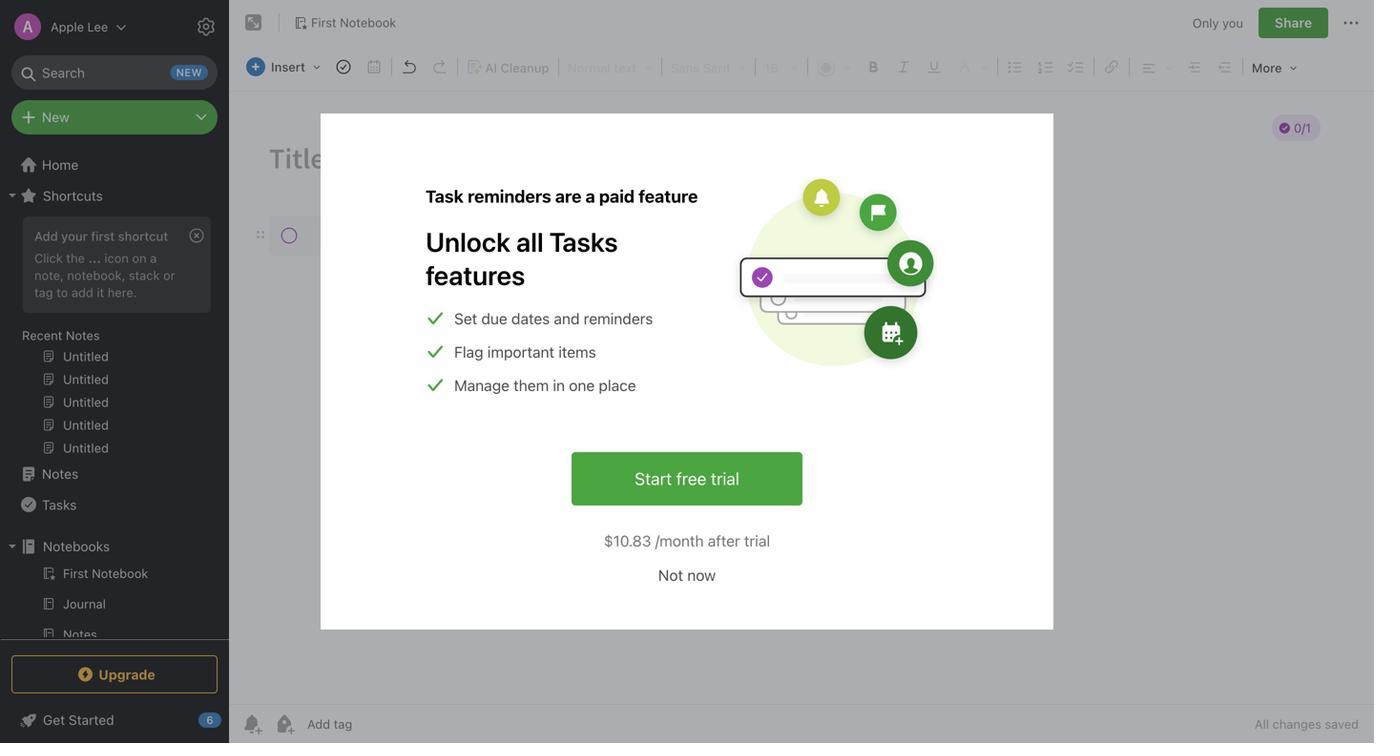 Task type: locate. For each thing, give the bounding box(es) containing it.
new
[[42, 109, 69, 125]]

0 vertical spatial tasks
[[549, 226, 618, 258]]

reminders
[[468, 186, 551, 207], [584, 310, 653, 328]]

1 horizontal spatial trial
[[744, 532, 770, 550]]

note,
[[34, 268, 64, 282]]

trial
[[711, 469, 739, 489], [744, 532, 770, 550]]

a right are
[[585, 186, 595, 207]]

notes
[[66, 328, 100, 343], [42, 466, 78, 482]]

1 vertical spatial trial
[[744, 532, 770, 550]]

add tag image
[[273, 713, 296, 736]]

settings image
[[195, 15, 218, 38]]

0 horizontal spatial reminders
[[468, 186, 551, 207]]

dates
[[511, 310, 550, 328]]

unlock
[[426, 226, 510, 258]]

group
[[0, 211, 220, 467], [0, 562, 220, 684]]

tasks button
[[0, 490, 220, 520]]

only you
[[1193, 16, 1243, 30]]

tasks inside tasks button
[[42, 497, 77, 513]]

after
[[708, 532, 740, 550]]

add
[[71, 285, 93, 299]]

notebook,
[[67, 268, 125, 282]]

1 vertical spatial notes
[[42, 466, 78, 482]]

1 group from the top
[[0, 211, 220, 467]]

one
[[569, 376, 595, 395]]

0 horizontal spatial tasks
[[42, 497, 77, 513]]

trial inside button
[[711, 469, 739, 489]]

task
[[426, 186, 464, 207]]

first
[[91, 229, 115, 243]]

trial right free at the bottom of page
[[711, 469, 739, 489]]

only
[[1193, 16, 1219, 30]]

manage
[[454, 376, 510, 395]]

notes right recent
[[66, 328, 100, 343]]

all
[[1255, 717, 1269, 731]]

notebooks link
[[0, 532, 220, 562]]

in
[[553, 376, 565, 395]]

all changes saved
[[1255, 717, 1359, 731]]

manage them in one place
[[454, 376, 636, 395]]

1 horizontal spatial a
[[585, 186, 595, 207]]

tree
[[0, 150, 229, 743]]

not
[[658, 566, 683, 584]]

1 vertical spatial reminders
[[584, 310, 653, 328]]

home
[[42, 157, 78, 173]]

heading level image
[[561, 53, 659, 80]]

a
[[585, 186, 595, 207], [150, 251, 157, 265]]

reminders up all
[[468, 186, 551, 207]]

note window element
[[229, 0, 1374, 743]]

reminders right and
[[584, 310, 653, 328]]

stack
[[129, 268, 160, 282]]

font size image
[[758, 53, 805, 80]]

shortcuts
[[43, 188, 103, 203]]

0 vertical spatial reminders
[[468, 186, 551, 207]]

0 vertical spatial notes
[[66, 328, 100, 343]]

1 horizontal spatial tasks
[[549, 226, 618, 258]]

them
[[514, 376, 549, 395]]

1 vertical spatial tasks
[[42, 497, 77, 513]]

click
[[34, 251, 63, 265]]

tasks
[[549, 226, 618, 258], [42, 497, 77, 513]]

notes inside notes link
[[42, 466, 78, 482]]

tasks up notebooks
[[42, 497, 77, 513]]

a inside icon on a note, notebook, stack or tag to add it here.
[[150, 251, 157, 265]]

trial right the after
[[744, 532, 770, 550]]

notes up tasks button
[[42, 466, 78, 482]]

to
[[56, 285, 68, 299]]

icon
[[104, 251, 129, 265]]

...
[[88, 251, 101, 265]]

tasks down are
[[549, 226, 618, 258]]

a right on
[[150, 251, 157, 265]]

important
[[487, 343, 554, 361]]

1 horizontal spatial reminders
[[584, 310, 653, 328]]

0 vertical spatial group
[[0, 211, 220, 467]]

add your first shortcut
[[34, 229, 168, 243]]

are
[[555, 186, 582, 207]]

1 vertical spatial group
[[0, 562, 220, 684]]

not now
[[658, 566, 716, 584]]

saved
[[1325, 717, 1359, 731]]

share button
[[1259, 8, 1328, 38]]

items
[[558, 343, 596, 361]]

None search field
[[25, 55, 204, 90]]

start free trial
[[635, 469, 739, 489]]

0 horizontal spatial a
[[150, 251, 157, 265]]

2 group from the top
[[0, 562, 220, 684]]

$10.83
[[604, 532, 651, 550]]

notebooks
[[43, 539, 110, 554]]

0 horizontal spatial trial
[[711, 469, 739, 489]]

$10.83 /month after trial
[[604, 532, 770, 550]]

1 vertical spatial a
[[150, 251, 157, 265]]

tree containing home
[[0, 150, 229, 743]]

more image
[[1245, 53, 1304, 80]]

feature
[[639, 186, 698, 207]]

0 vertical spatial trial
[[711, 469, 739, 489]]

recent
[[22, 328, 62, 343]]

features
[[426, 260, 525, 291]]

undo image
[[396, 53, 423, 80]]



Task type: describe. For each thing, give the bounding box(es) containing it.
add
[[34, 229, 58, 243]]

click the ...
[[34, 251, 101, 265]]

tasks inside the unlock all tasks features
[[549, 226, 618, 258]]

icon on a note, notebook, stack or tag to add it here.
[[34, 251, 175, 299]]

first
[[311, 15, 336, 30]]

free
[[676, 469, 707, 489]]

shortcut
[[118, 229, 168, 243]]

Note Editor text field
[[229, 92, 1374, 704]]

0 vertical spatial a
[[585, 186, 595, 207]]

and
[[554, 310, 580, 328]]

add a reminder image
[[240, 713, 263, 736]]

recent notes
[[22, 328, 100, 343]]

set
[[454, 310, 477, 328]]

flag important items
[[454, 343, 596, 361]]

not now link
[[658, 564, 716, 587]]

first notebook button
[[287, 10, 403, 36]]

alignment image
[[1132, 53, 1179, 80]]

due
[[481, 310, 507, 328]]

/month
[[655, 532, 704, 550]]

start
[[635, 469, 672, 489]]

flag
[[454, 343, 483, 361]]

it
[[97, 285, 104, 299]]

notes inside group
[[66, 328, 100, 343]]

expand note image
[[242, 11, 265, 34]]

task reminders are a paid feature
[[426, 186, 698, 207]]

upgrade
[[99, 667, 155, 683]]

set due dates and reminders
[[454, 310, 653, 328]]

group containing add your first shortcut
[[0, 211, 220, 467]]

unlock all tasks features
[[426, 226, 618, 291]]

shortcuts button
[[0, 180, 220, 211]]

now
[[687, 566, 716, 584]]

start free trial button
[[572, 452, 802, 506]]

home link
[[0, 150, 229, 180]]

Search text field
[[25, 55, 204, 90]]

upgrade button
[[11, 656, 218, 694]]

changes
[[1273, 717, 1321, 731]]

paid
[[599, 186, 635, 207]]

insert image
[[241, 53, 327, 80]]

notebook
[[340, 15, 396, 30]]

task image
[[330, 53, 357, 80]]

place
[[599, 376, 636, 395]]

all
[[516, 226, 544, 258]]

notes link
[[0, 459, 220, 490]]

the
[[66, 251, 85, 265]]

or
[[163, 268, 175, 282]]

on
[[132, 251, 147, 265]]

first notebook
[[311, 15, 396, 30]]

here.
[[108, 285, 137, 299]]

new button
[[11, 100, 218, 135]]

share
[[1275, 15, 1312, 31]]

highlight image
[[949, 53, 995, 80]]

font color image
[[810, 53, 858, 80]]

tag
[[34, 285, 53, 299]]

your
[[61, 229, 88, 243]]

expand notebooks image
[[5, 539, 20, 554]]

font family image
[[664, 53, 753, 80]]

you
[[1222, 16, 1243, 30]]



Task type: vqa. For each thing, say whether or not it's contained in the screenshot.
second group from the top of the page
yes



